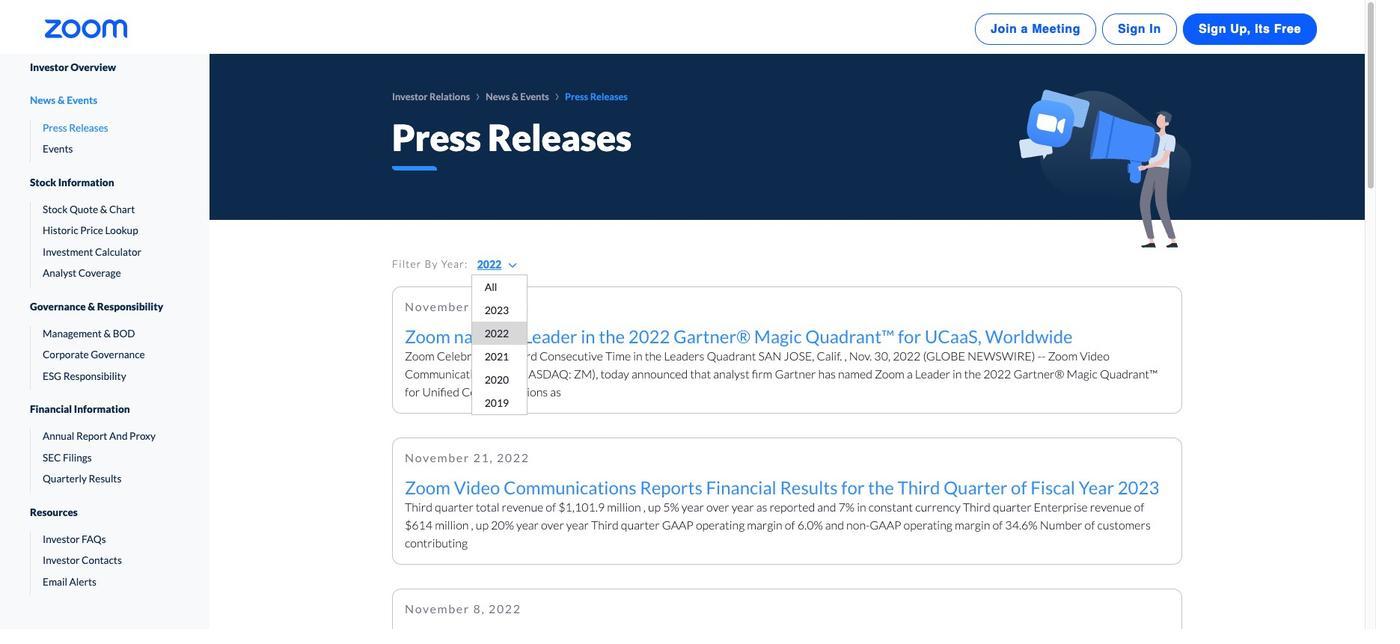 Task type: vqa. For each thing, say whether or not it's contained in the screenshot.
Investor FAQs link
yes



Task type: locate. For each thing, give the bounding box(es) containing it.
governance & responsibility
[[30, 301, 163, 313]]

for inside zoom video communications reports financial results for the third quarter of fiscal year 2023 third quarter total revenue of $1,101.9 million , up 5% year over year as reported and 7% in constant currency third quarter enterprise revenue of $614 million , up 20% year over year third quarter gaap operating margin of 6.0% and non-gaap operating margin of 34.6% number of customers contributing
[[842, 477, 865, 498]]

1 sign from the left
[[1119, 22, 1146, 36]]

in right 7%
[[857, 500, 867, 515]]

sign up, its free link
[[1184, 13, 1318, 45]]

0 vertical spatial stock
[[30, 176, 56, 188]]

-
[[1038, 349, 1042, 363], [1042, 349, 1046, 363]]

governance down bod
[[91, 349, 145, 361]]

zm),
[[574, 367, 598, 381]]

management
[[43, 328, 102, 340]]

filings
[[63, 452, 92, 464]]

1 horizontal spatial gartner®
[[1014, 367, 1065, 381]]

press releases image
[[1020, 90, 1192, 248]]

gaap down constant
[[870, 518, 902, 533]]

1 vertical spatial ,
[[644, 500, 646, 515]]

revenue
[[502, 500, 544, 515], [1091, 500, 1132, 515]]

by
[[425, 259, 438, 271]]

information inside financial information link
[[74, 404, 130, 416]]

2022
[[477, 259, 502, 271], [497, 300, 530, 314], [629, 325, 670, 347], [485, 327, 509, 340], [893, 349, 921, 363], [984, 367, 1012, 381], [497, 451, 530, 465], [489, 602, 522, 616]]

results down sec filings "link"
[[89, 473, 122, 485]]

1 vertical spatial governance
[[91, 349, 145, 361]]

1 vertical spatial as
[[757, 500, 768, 515]]

in
[[581, 325, 596, 347], [634, 349, 643, 363], [953, 367, 962, 381], [857, 500, 867, 515]]

historic price lookup
[[43, 225, 138, 237]]

1 horizontal spatial gaap
[[870, 518, 902, 533]]

1 vertical spatial stock
[[43, 204, 68, 216]]

contacts
[[82, 555, 122, 567]]

resources
[[30, 507, 78, 519]]

esg responsibility
[[43, 370, 126, 382]]

stock
[[30, 176, 56, 188], [43, 204, 68, 216]]

0 vertical spatial quadrant™
[[806, 325, 895, 347]]

investor left relations
[[392, 91, 428, 103]]

leader
[[523, 325, 578, 347], [916, 367, 951, 381]]

2 horizontal spatial a
[[1022, 22, 1029, 36]]

investor down 'resources'
[[43, 534, 80, 546]]

revenue up 20%
[[502, 500, 544, 515]]

, left 20%
[[471, 518, 474, 533]]

video inside zoom named a leader in the 2022 gartner® magic quadrant™ for ucaas, worldwide zoom celebrates its third consecutive time in the leaders quadrant san jose, calif. , nov. 30, 2022 (globe newswire) -- zoom video communications, inc. (nasdaq: zm), today announced that analyst firm gartner has named zoom a leader in the 2022 gartner® magic quadrant™ for unified communications as
[[1081, 349, 1110, 363]]

firm
[[752, 367, 773, 381]]

gartner® up 'quadrant'
[[674, 325, 751, 347]]

news & events link right relations
[[486, 91, 550, 103]]

0 horizontal spatial financial
[[30, 404, 72, 416]]

management & bod link
[[31, 326, 180, 342]]

join a meeting
[[991, 22, 1081, 36]]

0 horizontal spatial governance
[[30, 301, 86, 313]]

leader down (globe
[[916, 367, 951, 381]]

1 horizontal spatial named
[[838, 367, 873, 381]]

news & events link down 'overview'
[[30, 81, 180, 120]]

third down the quarter
[[963, 500, 991, 515]]

email alerts
[[43, 576, 96, 588]]

analyst coverage
[[43, 267, 121, 279]]

calif.
[[817, 349, 843, 363]]

historic
[[43, 225, 78, 237]]

1 vertical spatial responsibility
[[63, 370, 126, 382]]

magic up 'san' on the right bottom of page
[[755, 325, 802, 347]]

november down filter by year:
[[405, 300, 470, 314]]

0 vertical spatial over
[[707, 500, 730, 515]]

its
[[495, 349, 508, 363]]

1 horizontal spatial over
[[707, 500, 730, 515]]

annual
[[43, 431, 74, 443]]

report
[[76, 431, 107, 443]]

year down $1,101.9
[[567, 518, 589, 533]]

revenue up customers
[[1091, 500, 1132, 515]]

0 vertical spatial magic
[[755, 325, 802, 347]]

1 horizontal spatial quadrant™
[[1101, 367, 1159, 381]]

0 horizontal spatial operating
[[696, 518, 745, 533]]

up left 5%
[[648, 500, 661, 515]]

zoom up $614
[[405, 477, 451, 498]]

stock quote & chart
[[43, 204, 135, 216]]

and left 7%
[[818, 500, 837, 515]]

news & events
[[486, 91, 550, 103], [30, 95, 98, 107]]

0 horizontal spatial sign
[[1119, 22, 1146, 36]]

0 horizontal spatial as
[[551, 385, 561, 399]]

information up quote
[[58, 176, 114, 188]]

as down (nasdaq:
[[551, 385, 561, 399]]

sign inside 'link'
[[1119, 22, 1146, 36]]

sign left in
[[1119, 22, 1146, 36]]

communications inside zoom video communications reports financial results for the third quarter of fiscal year 2023 third quarter total revenue of $1,101.9 million , up 5% year over year as reported and 7% in constant currency third quarter enterprise revenue of $614 million , up 20% year over year third quarter gaap operating margin of 6.0% and non-gaap operating margin of 34.6% number of customers contributing
[[504, 477, 637, 498]]

up down total
[[476, 518, 489, 533]]

releases
[[590, 91, 628, 103], [488, 116, 632, 159], [69, 122, 108, 134]]

november 30, 2022
[[405, 300, 530, 314]]

0 horizontal spatial press
[[43, 122, 67, 134]]

1 vertical spatial quadrant™
[[1101, 367, 1159, 381]]

1 horizontal spatial for
[[842, 477, 865, 498]]

2022 up time at the bottom left
[[629, 325, 670, 347]]

0 vertical spatial for
[[898, 325, 922, 347]]

as down zoom video communications reports financial results for the third quarter of fiscal year 2023 link
[[757, 500, 768, 515]]

news right relations
[[486, 91, 510, 103]]

faqs
[[82, 534, 106, 546]]

non-
[[847, 518, 870, 533]]

0 vertical spatial as
[[551, 385, 561, 399]]

investor for investor contacts
[[43, 555, 80, 567]]

0 horizontal spatial gartner®
[[674, 325, 751, 347]]

, left 5%
[[644, 500, 646, 515]]

2 sign from the left
[[1199, 22, 1227, 36]]

1 vertical spatial named
[[838, 367, 873, 381]]

time
[[606, 349, 631, 363]]

zoom inside zoom video communications reports financial results for the third quarter of fiscal year 2023 third quarter total revenue of $1,101.9 million , up 5% year over year as reported and 7% in constant currency third quarter enterprise revenue of $614 million , up 20% year over year third quarter gaap operating margin of 6.0% and non-gaap operating margin of 34.6% number of customers contributing
[[405, 477, 451, 498]]

1 vertical spatial 2023
[[1118, 477, 1160, 498]]

investor for investor overview
[[30, 61, 69, 73]]

30, right nov.
[[875, 349, 891, 363]]

2 vertical spatial for
[[842, 477, 865, 498]]

responsibility up bod
[[97, 301, 163, 313]]

chart
[[109, 204, 135, 216]]

1 horizontal spatial financial
[[706, 477, 777, 498]]

named up celebrates
[[454, 325, 507, 347]]

communications,
[[405, 367, 494, 381]]

news & events down investor overview in the left of the page
[[30, 95, 98, 107]]

press releases inside "link"
[[43, 122, 108, 134]]

the up constant
[[869, 477, 895, 498]]

0 horizontal spatial leader
[[523, 325, 578, 347]]

press releases
[[565, 91, 628, 103], [392, 116, 632, 159], [43, 122, 108, 134]]

1 horizontal spatial results
[[780, 477, 838, 498]]

1 horizontal spatial margin
[[955, 518, 991, 533]]

investor for investor relations
[[392, 91, 428, 103]]

the up announced at the left bottom of the page
[[645, 349, 662, 363]]

historic price lookup link
[[31, 223, 180, 239]]

1 vertical spatial november
[[405, 451, 470, 465]]

0 vertical spatial video
[[1081, 349, 1110, 363]]

1 vertical spatial for
[[405, 385, 420, 399]]

margin down 'reported'
[[747, 518, 783, 533]]

analyst coverage link
[[31, 266, 180, 281]]

1 horizontal spatial 30,
[[875, 349, 891, 363]]

financial
[[30, 404, 72, 416], [706, 477, 777, 498]]

quarter down reports
[[621, 518, 660, 533]]

million
[[607, 500, 641, 515], [435, 518, 469, 533]]

financial inside zoom video communications reports financial results for the third quarter of fiscal year 2023 third quarter total revenue of $1,101.9 million , up 5% year over year as reported and 7% in constant currency third quarter enterprise revenue of $614 million , up 20% year over year third quarter gaap operating margin of 6.0% and non-gaap operating margin of 34.6% number of customers contributing
[[706, 477, 777, 498]]

&
[[512, 91, 519, 103], [58, 95, 65, 107], [100, 204, 107, 216], [88, 301, 95, 313], [104, 328, 111, 340]]

of left $1,101.9
[[546, 500, 556, 515]]

of left fiscal
[[1012, 477, 1028, 498]]

results up 'reported'
[[780, 477, 838, 498]]

2 operating from the left
[[904, 518, 953, 533]]

zoom up communications,
[[405, 349, 435, 363]]

0 vertical spatial november
[[405, 300, 470, 314]]

november left the 8, at the bottom of the page
[[405, 602, 470, 616]]

2022 right the 8, at the bottom of the page
[[489, 602, 522, 616]]

as inside zoom video communications reports financial results for the third quarter of fiscal year 2023 third quarter total revenue of $1,101.9 million , up 5% year over year as reported and 7% in constant currency third quarter enterprise revenue of $614 million , up 20% year over year third quarter gaap operating margin of 6.0% and non-gaap operating margin of 34.6% number of customers contributing
[[757, 500, 768, 515]]

0 horizontal spatial ,
[[471, 518, 474, 533]]

1 vertical spatial over
[[541, 518, 564, 533]]

information up annual report and proxy
[[74, 404, 130, 416]]

for left ucaas,
[[898, 325, 922, 347]]

1 horizontal spatial quarter
[[621, 518, 660, 533]]

1 horizontal spatial sign
[[1199, 22, 1227, 36]]

2023 up customers
[[1118, 477, 1160, 498]]

2 gaap from the left
[[870, 518, 902, 533]]

quarter
[[944, 477, 1008, 498]]

communications down inc.
[[462, 385, 548, 399]]

press inside "link"
[[43, 122, 67, 134]]

margin down the quarter
[[955, 518, 991, 533]]

quarter left total
[[435, 500, 474, 515]]

year right 5%
[[682, 500, 704, 515]]

join a meeting link
[[976, 13, 1097, 45]]

1 horizontal spatial news
[[486, 91, 510, 103]]

1 vertical spatial a
[[511, 325, 520, 347]]

for up 7%
[[842, 477, 865, 498]]

operating down reports
[[696, 518, 745, 533]]

sign left up,
[[1199, 22, 1227, 36]]

1 november from the top
[[405, 300, 470, 314]]

gartner®
[[674, 325, 751, 347], [1014, 367, 1065, 381]]

of left 34.6%
[[993, 518, 1003, 533]]

of right the number on the bottom of the page
[[1085, 518, 1096, 533]]

0 vertical spatial million
[[607, 500, 641, 515]]

1 vertical spatial information
[[74, 404, 130, 416]]

34.6%
[[1006, 518, 1038, 533]]

over down $1,101.9
[[541, 518, 564, 533]]

2022 up its
[[485, 327, 509, 340]]

as inside zoom named a leader in the 2022 gartner® magic quadrant™ for ucaas, worldwide zoom celebrates its third consecutive time in the leaders quadrant san jose, calif. , nov. 30, 2022 (globe newswire) -- zoom video communications, inc. (nasdaq: zm), today announced that analyst firm gartner has named zoom a leader in the 2022 gartner® magic quadrant™ for unified communications as
[[551, 385, 561, 399]]

1 horizontal spatial as
[[757, 500, 768, 515]]

1 horizontal spatial operating
[[904, 518, 953, 533]]

news down investor overview in the left of the page
[[30, 95, 56, 107]]

stock for stock quote & chart
[[43, 204, 68, 216]]

$1,101.9
[[559, 500, 605, 515]]

, inside zoom named a leader in the 2022 gartner® magic quadrant™ for ucaas, worldwide zoom celebrates its third consecutive time in the leaders quadrant san jose, calif. , nov. 30, 2022 (globe newswire) -- zoom video communications, inc. (nasdaq: zm), today announced that analyst firm gartner has named zoom a leader in the 2022 gartner® magic quadrant™ for unified communications as
[[845, 349, 847, 363]]

0 horizontal spatial 30,
[[474, 300, 494, 314]]

relations
[[430, 91, 470, 103]]

quarter
[[435, 500, 474, 515], [993, 500, 1032, 515], [621, 518, 660, 533]]

2 november from the top
[[405, 451, 470, 465]]

responsibility down corporate governance
[[63, 370, 126, 382]]

gaap down 5%
[[662, 518, 694, 533]]

third right its
[[510, 349, 538, 363]]

0 horizontal spatial margin
[[747, 518, 783, 533]]

2 vertical spatial ,
[[471, 518, 474, 533]]

20%
[[491, 518, 514, 533]]

celebrates
[[437, 349, 493, 363]]

quote
[[70, 204, 98, 216]]

1 horizontal spatial revenue
[[1091, 500, 1132, 515]]

ucaas,
[[925, 325, 982, 347]]

2022 up all
[[477, 259, 502, 271]]

and left proxy
[[109, 431, 128, 443]]

1 vertical spatial million
[[435, 518, 469, 533]]

stock information link
[[30, 163, 180, 202]]

1 vertical spatial communications
[[504, 477, 637, 498]]

magic down worldwide
[[1067, 367, 1098, 381]]

news & events right relations
[[486, 91, 550, 103]]

0 vertical spatial information
[[58, 176, 114, 188]]

1 vertical spatial financial
[[706, 477, 777, 498]]

stock for stock information
[[30, 176, 56, 188]]

0 horizontal spatial results
[[89, 473, 122, 485]]

sec
[[43, 452, 61, 464]]

operating
[[696, 518, 745, 533], [904, 518, 953, 533]]

and down 7%
[[826, 518, 845, 533]]

leader up consecutive
[[523, 325, 578, 347]]

0 horizontal spatial named
[[454, 325, 507, 347]]

1 vertical spatial gartner®
[[1014, 367, 1065, 381]]

news for rightmost news & events link
[[486, 91, 510, 103]]

1 vertical spatial up
[[476, 518, 489, 533]]

0 horizontal spatial gaap
[[662, 518, 694, 533]]

events
[[521, 91, 550, 103], [67, 95, 98, 107], [43, 143, 73, 155]]

1 horizontal spatial magic
[[1067, 367, 1098, 381]]

quadrant™
[[806, 325, 895, 347], [1101, 367, 1159, 381]]

1 vertical spatial magic
[[1067, 367, 1098, 381]]

financial up annual at the bottom of the page
[[30, 404, 72, 416]]

, left nov.
[[845, 349, 847, 363]]

press
[[565, 91, 589, 103], [392, 116, 481, 159], [43, 122, 67, 134]]

as
[[551, 385, 561, 399], [757, 500, 768, 515]]

investor overview
[[30, 61, 116, 73]]

30, down all
[[474, 300, 494, 314]]

2 horizontal spatial for
[[898, 325, 922, 347]]

third inside zoom named a leader in the 2022 gartner® magic quadrant™ for ucaas, worldwide zoom celebrates its third consecutive time in the leaders quadrant san jose, calif. , nov. 30, 2022 (globe newswire) -- zoom video communications, inc. (nasdaq: zm), today announced that analyst firm gartner has named zoom a leader in the 2022 gartner® magic quadrant™ for unified communications as
[[510, 349, 538, 363]]

1 - from the left
[[1038, 349, 1042, 363]]

over right 5%
[[707, 500, 730, 515]]

0 horizontal spatial over
[[541, 518, 564, 533]]

1 horizontal spatial 2023
[[1118, 477, 1160, 498]]

0 vertical spatial 2023
[[485, 304, 509, 317]]

0 horizontal spatial 2023
[[485, 304, 509, 317]]

november left 21,
[[405, 451, 470, 465]]

communications
[[462, 385, 548, 399], [504, 477, 637, 498]]

investor left 'overview'
[[30, 61, 69, 73]]

30,
[[474, 300, 494, 314], [875, 349, 891, 363]]

gartner® down worldwide
[[1014, 367, 1065, 381]]

in right time at the bottom left
[[634, 349, 643, 363]]

0 horizontal spatial million
[[435, 518, 469, 533]]

results inside zoom video communications reports financial results for the third quarter of fiscal year 2023 third quarter total revenue of $1,101.9 million , up 5% year over year as reported and 7% in constant currency third quarter enterprise revenue of $614 million , up 20% year over year third quarter gaap operating margin of 6.0% and non-gaap operating margin of 34.6% number of customers contributing
[[780, 477, 838, 498]]

& left chart
[[100, 204, 107, 216]]

1 horizontal spatial governance
[[91, 349, 145, 361]]

2022 down newswire)
[[984, 367, 1012, 381]]

quarter up 34.6%
[[993, 500, 1032, 515]]

and
[[109, 431, 128, 443], [818, 500, 837, 515], [826, 518, 845, 533]]

0 horizontal spatial news
[[30, 95, 56, 107]]

2 vertical spatial a
[[907, 367, 913, 381]]

2 horizontal spatial ,
[[845, 349, 847, 363]]

governance up management
[[30, 301, 86, 313]]

financial up 'reported'
[[706, 477, 777, 498]]

quarterly results link
[[31, 472, 180, 487]]

investor contacts link
[[31, 554, 180, 569]]

year:
[[441, 259, 468, 271]]

bod
[[113, 328, 135, 340]]

margin
[[747, 518, 783, 533], [955, 518, 991, 533]]

video
[[1081, 349, 1110, 363], [454, 477, 500, 498]]

information inside stock information link
[[58, 176, 114, 188]]

0 vertical spatial communications
[[462, 385, 548, 399]]

named
[[454, 325, 507, 347], [838, 367, 873, 381]]

for left unified
[[405, 385, 420, 399]]

management & bod
[[43, 328, 135, 340]]

1 horizontal spatial leader
[[916, 367, 951, 381]]

1 vertical spatial video
[[454, 477, 500, 498]]

in up consecutive
[[581, 325, 596, 347]]

6.0%
[[798, 518, 823, 533]]

2020
[[485, 374, 509, 387]]

sign up, its free
[[1199, 22, 1302, 36]]

0 horizontal spatial video
[[454, 477, 500, 498]]

communications up $1,101.9
[[504, 477, 637, 498]]

annual report and proxy link
[[31, 429, 180, 445]]

2 - from the left
[[1042, 349, 1046, 363]]

operating down currency
[[904, 518, 953, 533]]

the down (globe
[[965, 367, 982, 381]]

2023 down all
[[485, 304, 509, 317]]

november
[[405, 300, 470, 314], [405, 451, 470, 465], [405, 602, 470, 616]]



Task type: describe. For each thing, give the bounding box(es) containing it.
san
[[759, 349, 782, 363]]

analyst
[[43, 267, 76, 279]]

7%
[[839, 500, 855, 515]]

21,
[[474, 451, 494, 465]]

investor overview link
[[30, 54, 180, 81]]

2023 inside zoom video communications reports financial results for the third quarter of fiscal year 2023 third quarter total revenue of $1,101.9 million , up 5% year over year as reported and 7% in constant currency third quarter enterprise revenue of $614 million , up 20% year over year third quarter gaap operating margin of 6.0% and non-gaap operating margin of 34.6% number of customers contributing
[[1118, 477, 1160, 498]]

8,
[[474, 602, 485, 616]]

consecutive
[[540, 349, 603, 363]]

quarterly
[[43, 473, 87, 485]]

november 21, 2022
[[405, 451, 530, 465]]

0 horizontal spatial quadrant™
[[806, 325, 895, 347]]

total
[[476, 500, 500, 515]]

nov.
[[850, 349, 872, 363]]

1 horizontal spatial press
[[392, 116, 481, 159]]

& right relations
[[512, 91, 519, 103]]

announced
[[632, 367, 688, 381]]

year right 20%
[[517, 518, 539, 533]]

price
[[80, 225, 103, 237]]

third up $614
[[405, 500, 433, 515]]

0 vertical spatial and
[[109, 431, 128, 443]]

0 horizontal spatial news & events
[[30, 95, 98, 107]]

$614
[[405, 518, 433, 533]]

sign in link
[[1103, 13, 1178, 45]]

0 vertical spatial a
[[1022, 22, 1029, 36]]

its
[[1256, 22, 1271, 36]]

1 gaap from the left
[[662, 518, 694, 533]]

releases inside "link"
[[69, 122, 108, 134]]

corporate governance link
[[31, 348, 180, 363]]

sec filings
[[43, 452, 92, 464]]

0 vertical spatial 30,
[[474, 300, 494, 314]]

proxy
[[130, 431, 156, 443]]

2022 right 21,
[[497, 451, 530, 465]]

financial information link
[[30, 390, 180, 429]]

email
[[43, 576, 67, 588]]

information for report
[[74, 404, 130, 416]]

reports
[[640, 477, 703, 498]]

2 horizontal spatial quarter
[[993, 500, 1032, 515]]

unified
[[422, 385, 460, 399]]

0 horizontal spatial up
[[476, 518, 489, 533]]

currency
[[916, 500, 961, 515]]

5%
[[663, 500, 680, 515]]

video inside zoom video communications reports financial results for the third quarter of fiscal year 2023 third quarter total revenue of $1,101.9 million , up 5% year over year as reported and 7% in constant currency third quarter enterprise revenue of $614 million , up 20% year over year third quarter gaap operating margin of 6.0% and non-gaap operating margin of 34.6% number of customers contributing
[[454, 477, 500, 498]]

zoom up celebrates
[[405, 325, 451, 347]]

investment calculator
[[43, 246, 142, 258]]

zoom video communications reports financial results for the third quarter of fiscal year 2023 link
[[405, 477, 1160, 498]]

0 horizontal spatial a
[[511, 325, 520, 347]]

& left bod
[[104, 328, 111, 340]]

all
[[485, 281, 497, 294]]

information for quote
[[58, 176, 114, 188]]

number
[[1040, 518, 1083, 533]]

2 margin from the left
[[955, 518, 991, 533]]

constant
[[869, 500, 913, 515]]

in down (globe
[[953, 367, 962, 381]]

2 revenue from the left
[[1091, 500, 1132, 515]]

today
[[601, 367, 630, 381]]

esg responsibility link
[[31, 369, 180, 384]]

filter
[[392, 259, 422, 271]]

30, inside zoom named a leader in the 2022 gartner® magic quadrant™ for ucaas, worldwide zoom celebrates its third consecutive time in the leaders quadrant san jose, calif. , nov. 30, 2022 (globe newswire) -- zoom video communications, inc. (nasdaq: zm), today announced that analyst firm gartner has named zoom a leader in the 2022 gartner® magic quadrant™ for unified communications as
[[875, 349, 891, 363]]

events link
[[31, 142, 180, 157]]

investment
[[43, 246, 93, 258]]

2022 down all
[[497, 300, 530, 314]]

0 horizontal spatial quarter
[[435, 500, 474, 515]]

0 vertical spatial up
[[648, 500, 661, 515]]

investor for investor faqs
[[43, 534, 80, 546]]

stock information
[[30, 176, 114, 188]]

0 vertical spatial gartner®
[[674, 325, 751, 347]]

that
[[691, 367, 711, 381]]

jose,
[[784, 349, 815, 363]]

join
[[991, 22, 1018, 36]]

zoom right has
[[875, 367, 905, 381]]

1 horizontal spatial million
[[607, 500, 641, 515]]

1 horizontal spatial ,
[[644, 500, 646, 515]]

overview
[[70, 61, 116, 73]]

up,
[[1231, 22, 1252, 36]]

stock quote & chart link
[[31, 202, 180, 217]]

sign for sign up, its free
[[1199, 22, 1227, 36]]

1 revenue from the left
[[502, 500, 544, 515]]

the inside zoom video communications reports financial results for the third quarter of fiscal year 2023 third quarter total revenue of $1,101.9 million , up 5% year over year as reported and 7% in constant currency third quarter enterprise revenue of $614 million , up 20% year over year third quarter gaap operating margin of 6.0% and non-gaap operating margin of 34.6% number of customers contributing
[[869, 477, 895, 498]]

1 horizontal spatial news & events
[[486, 91, 550, 103]]

leaders
[[664, 349, 705, 363]]

0 horizontal spatial news & events link
[[30, 81, 180, 120]]

& up management & bod at the bottom
[[88, 301, 95, 313]]

0 vertical spatial leader
[[523, 325, 578, 347]]

quadrant
[[707, 349, 757, 363]]

2 vertical spatial and
[[826, 518, 845, 533]]

november for video
[[405, 451, 470, 465]]

communications inside zoom named a leader in the 2022 gartner® magic quadrant™ for ucaas, worldwide zoom celebrates its third consecutive time in the leaders quadrant san jose, calif. , nov. 30, 2022 (globe newswire) -- zoom video communications, inc. (nasdaq: zm), today announced that analyst firm gartner has named zoom a leader in the 2022 gartner® magic quadrant™ for unified communications as
[[462, 385, 548, 399]]

third down $1,101.9
[[591, 518, 619, 533]]

in inside zoom video communications reports financial results for the third quarter of fiscal year 2023 third quarter total revenue of $1,101.9 million , up 5% year over year as reported and 7% in constant currency third quarter enterprise revenue of $614 million , up 20% year over year third quarter gaap operating margin of 6.0% and non-gaap operating margin of 34.6% number of customers contributing
[[857, 500, 867, 515]]

the up time at the bottom left
[[599, 325, 625, 347]]

sign in
[[1119, 22, 1162, 36]]

press releases link
[[31, 120, 180, 136]]

1 vertical spatial and
[[818, 500, 837, 515]]

third up currency
[[898, 477, 941, 498]]

filter by year:
[[392, 259, 471, 271]]

sign for sign in
[[1119, 22, 1146, 36]]

1 horizontal spatial a
[[907, 367, 913, 381]]

zoom named a leader in the 2022 gartner® magic quadrant™ for ucaas, worldwide link
[[405, 325, 1073, 347]]

2022 left (globe
[[893, 349, 921, 363]]

1 horizontal spatial news & events link
[[486, 91, 550, 103]]

annual report and proxy
[[43, 431, 156, 443]]

inc.
[[496, 367, 514, 381]]

year down zoom video communications reports financial results for the third quarter of fiscal year 2023 link
[[732, 500, 754, 515]]

governance & responsibility link
[[30, 287, 180, 326]]

0 vertical spatial named
[[454, 325, 507, 347]]

worldwide
[[986, 325, 1073, 347]]

year
[[1079, 477, 1115, 498]]

1 operating from the left
[[696, 518, 745, 533]]

zoom named a leader in the 2022 gartner® magic quadrant™ for ucaas, worldwide zoom celebrates its third consecutive time in the leaders quadrant san jose, calif. , nov. 30, 2022 (globe newswire) -- zoom video communications, inc. (nasdaq: zm), today announced that analyst firm gartner has named zoom a leader in the 2022 gartner® magic quadrant™ for unified communications as
[[405, 325, 1159, 399]]

events inside events link
[[43, 143, 73, 155]]

in
[[1150, 22, 1162, 36]]

alerts
[[69, 576, 96, 588]]

1 vertical spatial leader
[[916, 367, 951, 381]]

zoom video communications, inc. logo image
[[45, 20, 127, 38]]

of up customers
[[1135, 500, 1145, 515]]

investment calculator link
[[31, 245, 180, 260]]

newswire)
[[968, 349, 1036, 363]]

0 vertical spatial financial
[[30, 404, 72, 416]]

gartner
[[775, 367, 816, 381]]

0 horizontal spatial magic
[[755, 325, 802, 347]]

3 november from the top
[[405, 602, 470, 616]]

reported
[[770, 500, 815, 515]]

0 horizontal spatial for
[[405, 385, 420, 399]]

zoom video communications reports financial results for the third quarter of fiscal year 2023 third quarter total revenue of $1,101.9 million , up 5% year over year as reported and 7% in constant currency third quarter enterprise revenue of $614 million , up 20% year over year third quarter gaap operating margin of 6.0% and non-gaap operating margin of 34.6% number of customers contributing
[[405, 477, 1160, 551]]

sec filings link
[[31, 451, 180, 466]]

november for named
[[405, 300, 470, 314]]

(nasdaq:
[[516, 367, 572, 381]]

fiscal
[[1031, 477, 1076, 498]]

has
[[819, 367, 836, 381]]

contributing
[[405, 536, 468, 551]]

1 margin from the left
[[747, 518, 783, 533]]

free
[[1275, 22, 1302, 36]]

zoom down worldwide
[[1048, 349, 1078, 363]]

calculator
[[95, 246, 142, 258]]

enterprise
[[1034, 500, 1088, 515]]

2021
[[485, 351, 509, 363]]

2 horizontal spatial press
[[565, 91, 589, 103]]

financial information
[[30, 404, 130, 416]]

investor faqs
[[43, 534, 106, 546]]

0 vertical spatial responsibility
[[97, 301, 163, 313]]

0 vertical spatial governance
[[30, 301, 86, 313]]

corporate governance
[[43, 349, 145, 361]]

corporate
[[43, 349, 89, 361]]

of down 'reported'
[[785, 518, 796, 533]]

investor faqs link
[[31, 532, 180, 548]]

2022 link
[[471, 256, 528, 275]]

news for news & events link to the left
[[30, 95, 56, 107]]

email alerts link
[[31, 575, 180, 590]]

& down investor overview in the left of the page
[[58, 95, 65, 107]]



